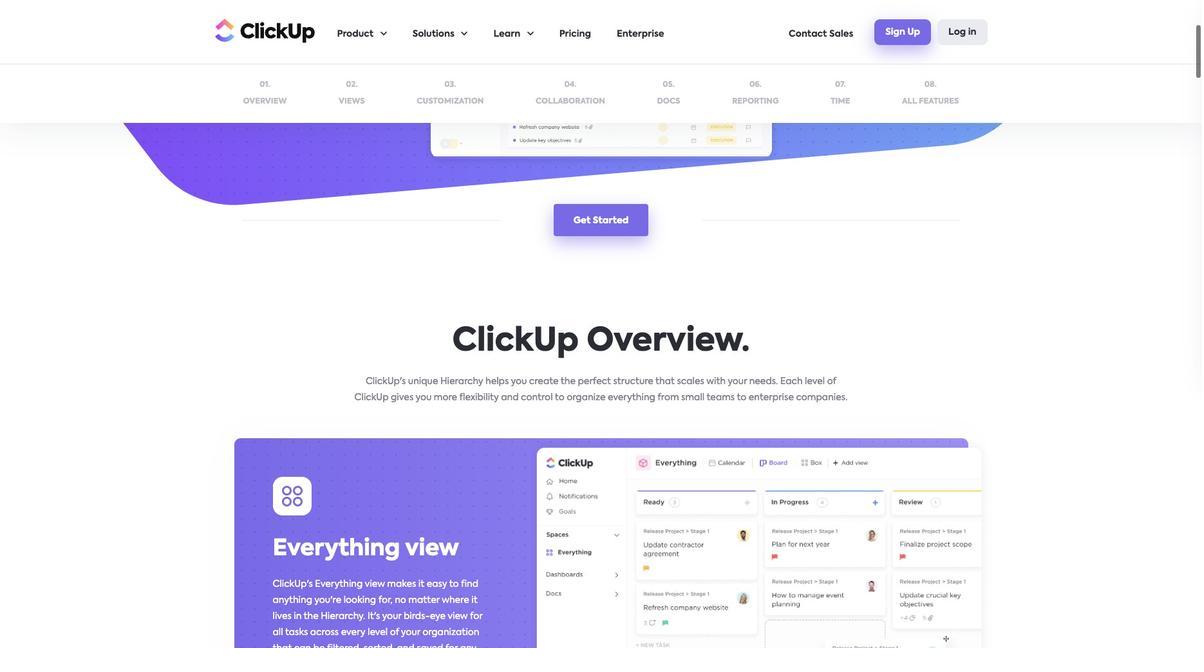 Task type: vqa. For each thing, say whether or not it's contained in the screenshot.
topmost it
yes



Task type: describe. For each thing, give the bounding box(es) containing it.
across
[[310, 629, 339, 638]]

0 vertical spatial clickup
[[452, 326, 579, 358]]

0 vertical spatial everything
[[273, 538, 400, 561]]

overview.
[[587, 326, 750, 358]]

each
[[780, 377, 803, 386]]

customization
[[417, 98, 484, 105]]

clickup's everything view makes it easy to find anything you're looking for, no               matter where it lives in the hierarchy. it's your birds-eye view for all tasks across every level of your               organization that can be filtered, sorted, and saved for
[[273, 580, 483, 648]]

collaboration
[[536, 98, 605, 105]]

get started link
[[554, 204, 649, 236]]

get started
[[574, 216, 629, 225]]

views
[[339, 98, 365, 105]]

level inside the 'clickup's unique hierarchy helps you create the perfect structure         that scales with your needs. each level of clickup gives you more flexibility and control to organize everything         from small teams to enterprise companies.'
[[805, 377, 825, 386]]

hierarchy.
[[321, 612, 365, 621]]

sorted,
[[364, 645, 395, 648]]

where
[[442, 596, 469, 605]]

sales
[[829, 30, 853, 39]]

learn button
[[494, 1, 534, 64]]

you're
[[314, 596, 341, 605]]

be
[[313, 645, 325, 648]]

create
[[529, 377, 559, 386]]

product button
[[337, 1, 387, 64]]

matter
[[408, 596, 440, 605]]

for,
[[378, 596, 393, 605]]

2 horizontal spatial to
[[737, 393, 747, 402]]

more
[[434, 393, 457, 402]]

saved
[[417, 645, 443, 648]]

clickup         overview.
[[452, 326, 750, 358]]

overview
[[243, 98, 287, 105]]

small
[[681, 393, 705, 402]]

and inside the 'clickup's unique hierarchy helps you create the perfect structure         that scales with your needs. each level of clickup gives you more flexibility and control to organize everything         from small teams to enterprise companies.'
[[501, 393, 519, 402]]

find
[[461, 580, 478, 589]]

08.
[[925, 81, 937, 89]]

1 vertical spatial you
[[416, 393, 432, 402]]

tasks
[[285, 629, 308, 638]]

everything view image
[[527, 439, 991, 648]]

can
[[294, 645, 311, 648]]

with
[[707, 377, 726, 386]]

all
[[902, 98, 917, 105]]

all features
[[902, 98, 959, 105]]

everything inside clickup's everything view makes it easy to find anything you're looking for, no               matter where it lives in the hierarchy. it's your birds-eye view for all tasks across every level of your               organization that can be filtered, sorted, and saved for
[[315, 580, 363, 589]]

control
[[521, 393, 553, 402]]

unique
[[408, 377, 438, 386]]

main navigation element
[[337, 1, 987, 64]]

pricing link
[[559, 1, 591, 64]]

perfect
[[578, 377, 611, 386]]

that inside the 'clickup's unique hierarchy helps you create the perfect structure         that scales with your needs. each level of clickup gives you more flexibility and control to organize everything         from small teams to enterprise companies.'
[[656, 377, 675, 386]]

06.
[[749, 81, 762, 89]]

log in link
[[938, 19, 987, 45]]

sign up
[[886, 27, 920, 36]]

the inside the 'clickup's unique hierarchy helps you create the perfect structure         that scales with your needs. each level of clickup gives you more flexibility and control to organize everything         from small teams to enterprise companies.'
[[561, 377, 576, 386]]

1 horizontal spatial it
[[471, 596, 478, 605]]

solutions
[[413, 30, 455, 39]]

get
[[574, 216, 591, 225]]

no
[[395, 596, 406, 605]]

looking
[[344, 596, 376, 605]]

for
[[470, 612, 483, 621]]



Task type: locate. For each thing, give the bounding box(es) containing it.
reporting
[[732, 98, 779, 105]]

clickup's for clickup
[[366, 377, 406, 386]]

in inside clickup's everything view makes it easy to find anything you're looking for, no               matter where it lives in the hierarchy. it's your birds-eye view for all tasks across every level of your               organization that can be filtered, sorted, and saved for
[[294, 612, 302, 621]]

1 vertical spatial the
[[304, 612, 319, 621]]

scales
[[677, 377, 704, 386]]

1 horizontal spatial and
[[501, 393, 519, 402]]

eye
[[430, 612, 446, 621]]

the inside clickup's everything view makes it easy to find anything you're looking for, no               matter where it lives in the hierarchy. it's your birds-eye view for all tasks across every level of your               organization that can be filtered, sorted, and saved for
[[304, 612, 319, 621]]

clickup up helps
[[452, 326, 579, 358]]

up
[[908, 27, 920, 36]]

sign up button
[[875, 19, 931, 45]]

it left easy
[[418, 580, 425, 589]]

easy
[[427, 580, 447, 589]]

and inside clickup's everything view makes it easy to find anything you're looking for, no               matter where it lives in the hierarchy. it's your birds-eye view for all tasks across every level of your               organization that can be filtered, sorted, and saved for
[[397, 645, 415, 648]]

1 horizontal spatial clickup's
[[366, 377, 406, 386]]

enterprise
[[617, 30, 664, 39]]

features
[[919, 98, 959, 105]]

and
[[501, 393, 519, 402], [397, 645, 415, 648]]

every
[[341, 629, 365, 638]]

started
[[593, 216, 629, 225]]

05.
[[663, 81, 675, 89]]

clickup
[[452, 326, 579, 358], [355, 393, 389, 402]]

of up companies.
[[827, 377, 837, 386]]

your inside the 'clickup's unique hierarchy helps you create the perfect structure         that scales with your needs. each level of clickup gives you more flexibility and control to organize everything         from small teams to enterprise companies.'
[[728, 377, 747, 386]]

organize
[[567, 393, 606, 402]]

everything
[[273, 538, 400, 561], [315, 580, 363, 589]]

flexibility
[[459, 393, 499, 402]]

1 vertical spatial clickup's
[[273, 580, 313, 589]]

view
[[405, 538, 459, 561], [365, 580, 385, 589], [448, 612, 468, 621]]

0 vertical spatial and
[[501, 393, 519, 402]]

clickup's unique hierarchy helps you create the perfect structure         that scales with your needs. each level of clickup gives you more flexibility and control to organize everything         from small teams to enterprise companies.
[[355, 377, 848, 402]]

contact sales link
[[789, 1, 853, 64]]

your right with
[[728, 377, 747, 386]]

clickup's up the gives
[[366, 377, 406, 386]]

level up companies.
[[805, 377, 825, 386]]

0 horizontal spatial clickup
[[355, 393, 389, 402]]

to down create
[[555, 393, 565, 402]]

docs
[[657, 98, 680, 105]]

lives
[[273, 612, 292, 621]]

solutions button
[[413, 1, 468, 64]]

0 vertical spatial view
[[405, 538, 459, 561]]

0 vertical spatial level
[[805, 377, 825, 386]]

and down helps
[[501, 393, 519, 402]]

level
[[805, 377, 825, 386], [368, 629, 388, 638]]

time
[[831, 98, 850, 105]]

1 vertical spatial clickup
[[355, 393, 389, 402]]

contact sales
[[789, 30, 853, 39]]

clickup's
[[366, 377, 406, 386], [273, 580, 313, 589]]

level up sorted,
[[368, 629, 388, 638]]

it up for
[[471, 596, 478, 605]]

everything
[[608, 393, 655, 402]]

it's
[[368, 612, 380, 621]]

that up the from
[[656, 377, 675, 386]]

and left the saved
[[397, 645, 415, 648]]

0 vertical spatial in
[[968, 27, 977, 36]]

1 horizontal spatial the
[[561, 377, 576, 386]]

everything view
[[273, 538, 459, 561]]

learn
[[494, 30, 520, 39]]

to left the find
[[449, 580, 459, 589]]

0 vertical spatial you
[[511, 377, 527, 386]]

pricing
[[559, 30, 591, 39]]

02.
[[346, 81, 358, 89]]

0 horizontal spatial in
[[294, 612, 302, 621]]

level inside clickup's everything view makes it easy to find anything you're looking for, no               matter where it lives in the hierarchy. it's your birds-eye view for all tasks across every level of your               organization that can be filtered, sorted, and saved for
[[368, 629, 388, 638]]

contact
[[789, 30, 827, 39]]

0 vertical spatial the
[[561, 377, 576, 386]]

companies.
[[796, 393, 848, 402]]

1 horizontal spatial of
[[827, 377, 837, 386]]

anything
[[273, 596, 312, 605]]

of inside clickup's everything view makes it easy to find anything you're looking for, no               matter where it lives in the hierarchy. it's your birds-eye view for all tasks across every level of your               organization that can be filtered, sorted, and saved for
[[390, 629, 399, 638]]

clickup inside the 'clickup's unique hierarchy helps you create the perfect structure         that scales with your needs. each level of clickup gives you more flexibility and control to organize everything         from small teams to enterprise companies.'
[[355, 393, 389, 402]]

1 horizontal spatial level
[[805, 377, 825, 386]]

gives
[[391, 393, 414, 402]]

04.
[[564, 81, 577, 89]]

0 horizontal spatial to
[[449, 580, 459, 589]]

2 vertical spatial view
[[448, 612, 468, 621]]

that down all on the bottom of the page
[[273, 645, 292, 648]]

0 vertical spatial that
[[656, 377, 675, 386]]

product
[[337, 30, 374, 39]]

of up sorted,
[[390, 629, 399, 638]]

list
[[337, 1, 789, 64]]

filtered,
[[327, 645, 361, 648]]

in right lives on the bottom
[[294, 612, 302, 621]]

in
[[968, 27, 977, 36], [294, 612, 302, 621]]

your
[[728, 377, 747, 386], [382, 612, 401, 621], [401, 629, 420, 638]]

0 horizontal spatial level
[[368, 629, 388, 638]]

you
[[511, 377, 527, 386], [416, 393, 432, 402]]

0 vertical spatial it
[[418, 580, 425, 589]]

1 vertical spatial your
[[382, 612, 401, 621]]

view down where
[[448, 612, 468, 621]]

your down for,
[[382, 612, 401, 621]]

0 vertical spatial of
[[827, 377, 837, 386]]

organization
[[423, 629, 479, 638]]

view up easy
[[405, 538, 459, 561]]

makes
[[387, 580, 416, 589]]

1 horizontal spatial clickup
[[452, 326, 579, 358]]

1 horizontal spatial you
[[511, 377, 527, 386]]

list containing product
[[337, 1, 789, 64]]

view up for,
[[365, 580, 385, 589]]

to right teams
[[737, 393, 747, 402]]

structure
[[613, 377, 654, 386]]

you down the unique on the bottom
[[416, 393, 432, 402]]

2 vertical spatial your
[[401, 629, 420, 638]]

needs.
[[749, 377, 778, 386]]

helps
[[486, 377, 509, 386]]

0 horizontal spatial it
[[418, 580, 425, 589]]

that inside clickup's everything view makes it easy to find anything you're looking for, no               matter where it lives in the hierarchy. it's your birds-eye view for all tasks across every level of your               organization that can be filtered, sorted, and saved for
[[273, 645, 292, 648]]

that
[[656, 377, 675, 386], [273, 645, 292, 648]]

of inside the 'clickup's unique hierarchy helps you create the perfect structure         that scales with your needs. each level of clickup gives you more flexibility and control to organize everything         from small teams to enterprise companies.'
[[827, 377, 837, 386]]

enterprise
[[749, 393, 794, 402]]

01.
[[260, 81, 270, 89]]

1 vertical spatial in
[[294, 612, 302, 621]]

0 horizontal spatial the
[[304, 612, 319, 621]]

0 horizontal spatial that
[[273, 645, 292, 648]]

it
[[418, 580, 425, 589], [471, 596, 478, 605]]

1 vertical spatial that
[[273, 645, 292, 648]]

1 vertical spatial and
[[397, 645, 415, 648]]

0 horizontal spatial and
[[397, 645, 415, 648]]

0 horizontal spatial of
[[390, 629, 399, 638]]

clickup left the gives
[[355, 393, 389, 402]]

you right helps
[[511, 377, 527, 386]]

hierarchy
[[440, 377, 483, 386]]

enterprise link
[[617, 1, 664, 64]]

0 horizontal spatial clickup's
[[273, 580, 313, 589]]

the up organize
[[561, 377, 576, 386]]

from
[[658, 393, 679, 402]]

clickup's inside clickup's everything view makes it easy to find anything you're looking for, no               matter where it lives in the hierarchy. it's your birds-eye view for all tasks across every level of your               organization that can be filtered, sorted, and saved for
[[273, 580, 313, 589]]

03.
[[445, 81, 456, 89]]

sign
[[886, 27, 905, 36]]

1 horizontal spatial that
[[656, 377, 675, 386]]

clickup's for in
[[273, 580, 313, 589]]

1 vertical spatial level
[[368, 629, 388, 638]]

1 vertical spatial of
[[390, 629, 399, 638]]

1 vertical spatial everything
[[315, 580, 363, 589]]

clickup's inside the 'clickup's unique hierarchy helps you create the perfect structure         that scales with your needs. each level of clickup gives you more flexibility and control to organize everything         from small teams to enterprise companies.'
[[366, 377, 406, 386]]

log in
[[949, 27, 977, 36]]

1 horizontal spatial to
[[555, 393, 565, 402]]

your down birds-
[[401, 629, 420, 638]]

to inside clickup's everything view makes it easy to find anything you're looking for, no               matter where it lives in the hierarchy. it's your birds-eye view for all tasks across every level of your               organization that can be filtered, sorted, and saved for
[[449, 580, 459, 589]]

0 horizontal spatial you
[[416, 393, 432, 402]]

0 vertical spatial clickup's
[[366, 377, 406, 386]]

0 vertical spatial your
[[728, 377, 747, 386]]

1 horizontal spatial in
[[968, 27, 977, 36]]

birds-
[[404, 612, 430, 621]]

the
[[561, 377, 576, 386], [304, 612, 319, 621]]

1 vertical spatial it
[[471, 596, 478, 605]]

log
[[949, 27, 966, 36]]

of
[[827, 377, 837, 386], [390, 629, 399, 638]]

the up across
[[304, 612, 319, 621]]

all
[[273, 629, 283, 638]]

in right log at the top of page
[[968, 27, 977, 36]]

1 vertical spatial view
[[365, 580, 385, 589]]

07.
[[835, 81, 846, 89]]

clickup's up anything
[[273, 580, 313, 589]]

teams
[[707, 393, 735, 402]]



